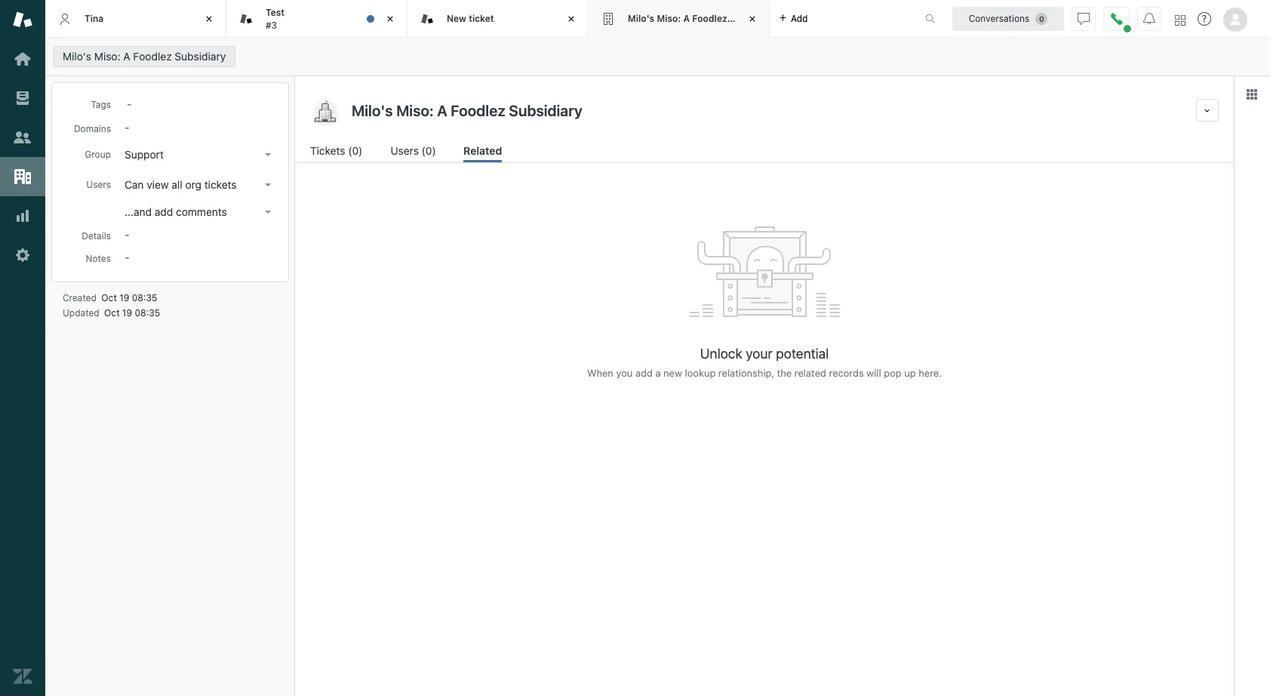 Task type: describe. For each thing, give the bounding box(es) containing it.
will
[[867, 367, 882, 379]]

milo's inside secondary "element"
[[63, 50, 91, 63]]

add button
[[770, 0, 817, 37]]

zendesk products image
[[1176, 15, 1186, 25]]

0 vertical spatial 19
[[119, 292, 129, 304]]

conversations
[[969, 12, 1030, 24]]

a inside "element"
[[123, 50, 130, 63]]

tickets (0)
[[310, 144, 363, 157]]

all
[[172, 178, 182, 191]]

support button
[[120, 144, 277, 165]]

get help image
[[1198, 12, 1212, 26]]

your
[[746, 346, 773, 362]]

comments
[[176, 205, 227, 218]]

views image
[[13, 88, 32, 108]]

add inside ...and add comments 'button'
[[155, 205, 173, 218]]

add inside unlock your potential when you add a new lookup relationship, the related records will pop up here.
[[636, 367, 653, 379]]

foodlez inside secondary "element"
[[133, 50, 172, 63]]

new ticket
[[447, 13, 494, 24]]

reporting image
[[13, 206, 32, 226]]

support
[[125, 148, 164, 161]]

users for users (0)
[[391, 144, 419, 157]]

close image for milo's miso: a foodlez subsidiary
[[745, 11, 760, 26]]

conversations button
[[953, 6, 1065, 31]]

add inside dropdown button
[[791, 12, 808, 24]]

admin image
[[13, 245, 32, 265]]

1 vertical spatial 19
[[122, 307, 132, 319]]

details
[[82, 230, 111, 242]]

notifications image
[[1144, 12, 1156, 25]]

domains
[[74, 123, 111, 134]]

potential
[[776, 346, 829, 362]]

users (0)
[[391, 144, 436, 157]]

foodlez inside tab
[[693, 13, 728, 24]]

subsidiary inside secondary "element"
[[175, 50, 226, 63]]

close image for new ticket
[[564, 11, 579, 26]]

tickets (0) link
[[310, 143, 365, 162]]

lookup
[[685, 367, 716, 379]]

arrow down image for support
[[265, 153, 271, 156]]

0 vertical spatial oct
[[101, 292, 117, 304]]

miso: inside tab
[[657, 13, 681, 24]]

here.
[[919, 367, 942, 379]]

records
[[829, 367, 864, 379]]

a
[[656, 367, 661, 379]]

...and
[[125, 205, 152, 218]]

updated
[[63, 307, 99, 319]]

miso: inside secondary "element"
[[94, 50, 120, 63]]

pop
[[884, 367, 902, 379]]

milo's miso: a foodlez subsidiary inside secondary "element"
[[63, 50, 226, 63]]

related link
[[464, 143, 502, 162]]

unlock
[[701, 346, 743, 362]]

0 vertical spatial 08:35
[[132, 292, 157, 304]]

notes
[[86, 253, 111, 264]]

tickets
[[204, 178, 237, 191]]

organizations image
[[13, 167, 32, 186]]

close image
[[383, 11, 398, 26]]

users for users
[[86, 179, 111, 190]]

button displays agent's chat status as invisible. image
[[1078, 12, 1090, 25]]

zendesk support image
[[13, 10, 32, 29]]

apps image
[[1247, 88, 1259, 100]]

test #3
[[266, 7, 285, 31]]

created oct 19 08:35 updated oct 19 08:35
[[63, 292, 160, 319]]

new ticket tab
[[408, 0, 589, 38]]

#3
[[266, 19, 277, 31]]

org
[[185, 178, 202, 191]]

secondary element
[[45, 42, 1271, 72]]



Task type: locate. For each thing, give the bounding box(es) containing it.
a up secondary "element"
[[684, 13, 690, 24]]

1 horizontal spatial subsidiary
[[730, 13, 777, 24]]

1 vertical spatial foodlez
[[133, 50, 172, 63]]

foodlez up secondary "element"
[[693, 13, 728, 24]]

can
[[125, 178, 144, 191]]

tickets
[[310, 144, 345, 157]]

0 vertical spatial milo's
[[628, 13, 655, 24]]

oct right updated
[[104, 307, 120, 319]]

2 vertical spatial add
[[636, 367, 653, 379]]

None text field
[[347, 99, 1191, 122]]

2 (0) from the left
[[422, 144, 436, 157]]

0 vertical spatial add
[[791, 12, 808, 24]]

main element
[[0, 0, 45, 696]]

milo's down tina
[[63, 50, 91, 63]]

(0) left related at the top of the page
[[422, 144, 436, 157]]

0 vertical spatial milo's miso: a foodlez subsidiary
[[628, 13, 777, 24]]

created
[[63, 292, 97, 304]]

2 horizontal spatial close image
[[745, 11, 760, 26]]

close image inside milo's miso: a foodlez subsidiary tab
[[745, 11, 760, 26]]

(0) for users (0)
[[422, 144, 436, 157]]

1 vertical spatial oct
[[104, 307, 120, 319]]

2 horizontal spatial add
[[791, 12, 808, 24]]

new
[[664, 367, 683, 379]]

1 vertical spatial miso:
[[94, 50, 120, 63]]

close image inside the "tina" tab
[[202, 11, 217, 26]]

0 vertical spatial miso:
[[657, 13, 681, 24]]

tags
[[91, 99, 111, 110]]

0 horizontal spatial milo's
[[63, 50, 91, 63]]

arrow down image inside ...and add comments 'button'
[[265, 211, 271, 214]]

19 right updated
[[122, 307, 132, 319]]

up
[[905, 367, 916, 379]]

08:35 right updated
[[135, 307, 160, 319]]

08:35 right created
[[132, 292, 157, 304]]

milo's miso: a foodlez subsidiary inside tab
[[628, 13, 777, 24]]

arrow down image down arrow down image
[[265, 211, 271, 214]]

1 horizontal spatial close image
[[564, 11, 579, 26]]

close image inside new ticket tab
[[564, 11, 579, 26]]

when
[[587, 367, 614, 379]]

icon_org image
[[310, 99, 341, 129]]

group
[[85, 149, 111, 160]]

1 (0) from the left
[[348, 144, 363, 157]]

close image
[[202, 11, 217, 26], [564, 11, 579, 26], [745, 11, 760, 26]]

a
[[684, 13, 690, 24], [123, 50, 130, 63]]

0 vertical spatial a
[[684, 13, 690, 24]]

08:35
[[132, 292, 157, 304], [135, 307, 160, 319]]

milo's miso: a foodlez subsidiary link
[[53, 46, 236, 67]]

1 vertical spatial 08:35
[[135, 307, 160, 319]]

zendesk image
[[13, 667, 32, 686]]

view
[[147, 178, 169, 191]]

can view all org tickets
[[125, 178, 237, 191]]

customers image
[[13, 128, 32, 147]]

...and add comments
[[125, 205, 227, 218]]

ticket
[[469, 13, 494, 24]]

1 horizontal spatial miso:
[[657, 13, 681, 24]]

relationship,
[[719, 367, 775, 379]]

- field
[[121, 95, 276, 112]]

milo's inside tab
[[628, 13, 655, 24]]

1 vertical spatial milo's miso: a foodlez subsidiary
[[63, 50, 226, 63]]

0 horizontal spatial miso:
[[94, 50, 120, 63]]

arrow down image
[[265, 153, 271, 156], [265, 211, 271, 214]]

tina
[[85, 13, 104, 24]]

0 horizontal spatial subsidiary
[[175, 50, 226, 63]]

subsidiary
[[730, 13, 777, 24], [175, 50, 226, 63]]

milo's miso: a foodlez subsidiary
[[628, 13, 777, 24], [63, 50, 226, 63]]

0 horizontal spatial close image
[[202, 11, 217, 26]]

arrow down image up arrow down image
[[265, 153, 271, 156]]

(0) right tickets
[[348, 144, 363, 157]]

foodlez down the "tina" tab at the left top
[[133, 50, 172, 63]]

oct right created
[[101, 292, 117, 304]]

1 vertical spatial subsidiary
[[175, 50, 226, 63]]

miso: down tina
[[94, 50, 120, 63]]

related
[[795, 367, 827, 379]]

tab
[[227, 0, 408, 38]]

0 horizontal spatial foodlez
[[133, 50, 172, 63]]

0 horizontal spatial (0)
[[348, 144, 363, 157]]

milo's
[[628, 13, 655, 24], [63, 50, 91, 63]]

0 horizontal spatial users
[[86, 179, 111, 190]]

0 vertical spatial arrow down image
[[265, 153, 271, 156]]

(0)
[[348, 144, 363, 157], [422, 144, 436, 157]]

oct
[[101, 292, 117, 304], [104, 307, 120, 319]]

0 vertical spatial foodlez
[[693, 13, 728, 24]]

2 close image from the left
[[564, 11, 579, 26]]

get started image
[[13, 49, 32, 69]]

arrow down image
[[265, 183, 271, 186]]

milo's up secondary "element"
[[628, 13, 655, 24]]

1 horizontal spatial foodlez
[[693, 13, 728, 24]]

1 horizontal spatial milo's miso: a foodlez subsidiary
[[628, 13, 777, 24]]

arrow down image for ...and add comments
[[265, 211, 271, 214]]

1 horizontal spatial milo's
[[628, 13, 655, 24]]

new
[[447, 13, 467, 24]]

the
[[777, 367, 792, 379]]

users down group
[[86, 179, 111, 190]]

(0) for tickets (0)
[[348, 144, 363, 157]]

users (0) link
[[391, 143, 438, 162]]

1 horizontal spatial users
[[391, 144, 419, 157]]

1 horizontal spatial (0)
[[422, 144, 436, 157]]

milo's miso: a foodlez subsidiary up secondary "element"
[[628, 13, 777, 24]]

1 vertical spatial a
[[123, 50, 130, 63]]

a down the "tina" tab at the left top
[[123, 50, 130, 63]]

miso: up secondary "element"
[[657, 13, 681, 24]]

3 close image from the left
[[745, 11, 760, 26]]

0 horizontal spatial a
[[123, 50, 130, 63]]

1 close image from the left
[[202, 11, 217, 26]]

0 horizontal spatial milo's miso: a foodlez subsidiary
[[63, 50, 226, 63]]

milo's miso: a foodlez subsidiary tab
[[589, 0, 777, 38]]

1 vertical spatial arrow down image
[[265, 211, 271, 214]]

related
[[464, 144, 502, 157]]

1 vertical spatial milo's
[[63, 50, 91, 63]]

0 vertical spatial users
[[391, 144, 419, 157]]

tabs tab list
[[45, 0, 910, 38]]

subsidiary inside tab
[[730, 13, 777, 24]]

unlock your potential when you add a new lookup relationship, the related records will pop up here.
[[587, 346, 942, 379]]

tina tab
[[45, 0, 227, 38]]

0 horizontal spatial add
[[155, 205, 173, 218]]

foodlez
[[693, 13, 728, 24], [133, 50, 172, 63]]

milo's miso: a foodlez subsidiary down the "tina" tab at the left top
[[63, 50, 226, 63]]

19
[[119, 292, 129, 304], [122, 307, 132, 319]]

2 arrow down image from the top
[[265, 211, 271, 214]]

add
[[791, 12, 808, 24], [155, 205, 173, 218], [636, 367, 653, 379]]

arrow down image inside support button
[[265, 153, 271, 156]]

close image for tina
[[202, 11, 217, 26]]

1 vertical spatial users
[[86, 179, 111, 190]]

tab containing test
[[227, 0, 408, 38]]

1 arrow down image from the top
[[265, 153, 271, 156]]

can view all org tickets button
[[120, 174, 277, 196]]

users right tickets (0) link
[[391, 144, 419, 157]]

1 vertical spatial add
[[155, 205, 173, 218]]

a inside tab
[[684, 13, 690, 24]]

you
[[616, 367, 633, 379]]

users
[[391, 144, 419, 157], [86, 179, 111, 190]]

test
[[266, 7, 285, 18]]

19 right created
[[119, 292, 129, 304]]

1 horizontal spatial a
[[684, 13, 690, 24]]

miso:
[[657, 13, 681, 24], [94, 50, 120, 63]]

...and add comments button
[[120, 202, 277, 223]]

1 horizontal spatial add
[[636, 367, 653, 379]]

0 vertical spatial subsidiary
[[730, 13, 777, 24]]



Task type: vqa. For each thing, say whether or not it's contained in the screenshot.
the Milo's Miso: A Foodlez Subsidiary to the right
yes



